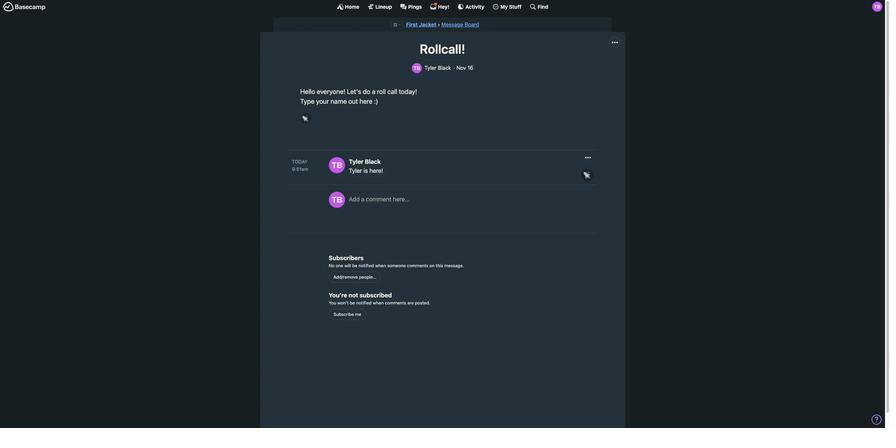 Task type: vqa. For each thing, say whether or not it's contained in the screenshot.
ROLL
yes



Task type: locate. For each thing, give the bounding box(es) containing it.
home
[[345, 4, 360, 10]]

0 horizontal spatial a
[[362, 196, 365, 203]]

tyler black
[[425, 65, 451, 71], [349, 158, 381, 165]]

notified inside subscribers no one will be notified when someone comments on this message.
[[359, 263, 374, 268]]

be right will
[[352, 263, 358, 268]]

0 vertical spatial be
[[352, 263, 358, 268]]

1 vertical spatial tyler black image
[[329, 192, 345, 208]]

comments inside subscribers no one will be notified when someone comments on this message.
[[407, 263, 429, 268]]

on
[[430, 263, 435, 268]]

add/remove people…
[[334, 274, 377, 280]]

hello everyone! let's do a roll call today! type your name out here :)
[[300, 88, 417, 105]]

name
[[331, 98, 347, 105]]

today
[[292, 159, 308, 165]]

add
[[349, 196, 360, 203]]

add/remove people… link
[[329, 272, 381, 283]]

when left someone
[[375, 263, 386, 268]]

0 vertical spatial notified
[[359, 263, 374, 268]]

1 horizontal spatial black
[[438, 65, 451, 71]]

tyler down rollcall!
[[425, 65, 437, 71]]

tyler black image
[[873, 2, 883, 12], [329, 192, 345, 208]]

one
[[336, 263, 344, 268]]

tyler black image up today!
[[412, 63, 422, 73]]

tyler up tyler is here!
[[349, 158, 364, 165]]

0 vertical spatial a
[[372, 88, 376, 95]]

today element
[[292, 158, 308, 165]]

1 horizontal spatial tyler black image
[[873, 2, 883, 12]]

my stuff button
[[493, 3, 522, 10]]

will
[[345, 263, 351, 268]]

0 vertical spatial comments
[[407, 263, 429, 268]]

0 vertical spatial when
[[375, 263, 386, 268]]

comments
[[407, 263, 429, 268], [385, 300, 406, 306]]

1 vertical spatial tyler black image
[[329, 157, 345, 173]]

jacket
[[419, 21, 437, 28]]

subscribe me
[[334, 312, 362, 317]]

1 vertical spatial comments
[[385, 300, 406, 306]]

1 vertical spatial notified
[[356, 300, 372, 306]]

today!
[[399, 88, 417, 95]]

add/remove
[[334, 274, 358, 280]]

you
[[329, 300, 337, 306]]

comments left are
[[385, 300, 406, 306]]

add a comment here…
[[349, 196, 410, 203]]

black up here!
[[365, 158, 381, 165]]

1 vertical spatial when
[[373, 300, 384, 306]]

1 vertical spatial be
[[350, 300, 355, 306]]

1 vertical spatial a
[[362, 196, 365, 203]]

first jacket link
[[406, 21, 437, 28]]

comments for subscribers
[[407, 263, 429, 268]]

tyler black image inside main element
[[873, 2, 883, 12]]

a inside button
[[362, 196, 365, 203]]

tyler black image
[[412, 63, 422, 73], [329, 157, 345, 173]]

your
[[316, 98, 329, 105]]

1 horizontal spatial tyler black image
[[412, 63, 422, 73]]

0 horizontal spatial comments
[[385, 300, 406, 306]]

a right do
[[372, 88, 376, 95]]

when down subscribed
[[373, 300, 384, 306]]

when
[[375, 263, 386, 268], [373, 300, 384, 306]]

add a comment here… button
[[349, 192, 590, 222]]

nov
[[457, 65, 466, 71]]

be
[[352, 263, 358, 268], [350, 300, 355, 306]]

tyler black up is
[[349, 158, 381, 165]]

be inside you're not subscribed you won't be notified when comments are posted.
[[350, 300, 355, 306]]

no
[[329, 263, 335, 268]]

notified up people…
[[359, 263, 374, 268]]

nov 16
[[457, 65, 474, 71]]

let's
[[347, 88, 361, 95]]

not
[[349, 292, 358, 299]]

comments inside you're not subscribed you won't be notified when comments are posted.
[[385, 300, 406, 306]]

1 horizontal spatial a
[[372, 88, 376, 95]]

lineup link
[[368, 3, 392, 10]]

today 9:51am
[[292, 159, 308, 172]]

black
[[438, 65, 451, 71], [365, 158, 381, 165]]

subscribed
[[360, 292, 392, 299]]

be down not
[[350, 300, 355, 306]]

posted.
[[415, 300, 431, 306]]

hello
[[300, 88, 315, 95]]

activity
[[466, 4, 485, 10]]

subscribers
[[329, 254, 364, 262]]

notified
[[359, 263, 374, 268], [356, 300, 372, 306]]

out
[[349, 98, 358, 105]]

board
[[465, 21, 479, 28]]

0 horizontal spatial tyler black image
[[329, 157, 345, 173]]

tyler
[[425, 65, 437, 71], [349, 158, 364, 165], [349, 167, 362, 174]]

1 horizontal spatial tyler black
[[425, 65, 451, 71]]

me
[[355, 312, 362, 317]]

9:51am
[[292, 166, 308, 172]]

when inside subscribers no one will be notified when someone comments on this message.
[[375, 263, 386, 268]]

you're not subscribed you won't be notified when comments are posted.
[[329, 292, 431, 306]]

today link
[[292, 158, 322, 165]]

comments left on
[[407, 263, 429, 268]]

hey! button
[[430, 2, 450, 10]]

notified up "me"
[[356, 300, 372, 306]]

message board link
[[442, 21, 479, 28]]

a
[[372, 88, 376, 95], [362, 196, 365, 203]]

a right add at top
[[362, 196, 365, 203]]

0 horizontal spatial tyler black
[[349, 158, 381, 165]]

this
[[436, 263, 444, 268]]

main element
[[0, 0, 886, 13]]

1 vertical spatial tyler black
[[349, 158, 381, 165]]

is
[[364, 167, 368, 174]]

activity link
[[458, 3, 485, 10]]

pings button
[[400, 3, 422, 10]]

tyler black image left is
[[329, 157, 345, 173]]

black left nov
[[438, 65, 451, 71]]

1 vertical spatial black
[[365, 158, 381, 165]]

0 vertical spatial tyler black image
[[873, 2, 883, 12]]

tyler left is
[[349, 167, 362, 174]]

1 horizontal spatial comments
[[407, 263, 429, 268]]

tyler black down rollcall!
[[425, 65, 451, 71]]



Task type: describe. For each thing, give the bounding box(es) containing it.
0 vertical spatial tyler black
[[425, 65, 451, 71]]

roll
[[377, 88, 386, 95]]

tyler is here!
[[349, 167, 383, 174]]

subscribers no one will be notified when someone comments on this message.
[[329, 254, 464, 268]]

16
[[468, 65, 474, 71]]

find button
[[530, 3, 549, 10]]

here
[[360, 98, 373, 105]]

:)
[[374, 98, 378, 105]]

› message board
[[438, 21, 479, 28]]

switch accounts image
[[3, 2, 46, 12]]

rollcall!
[[420, 41, 466, 57]]

someone
[[388, 263, 406, 268]]

here…
[[393, 196, 410, 203]]

everyone!
[[317, 88, 346, 95]]

comments for you're
[[385, 300, 406, 306]]

when inside you're not subscribed you won't be notified when comments are posted.
[[373, 300, 384, 306]]

0 vertical spatial tyler black image
[[412, 63, 422, 73]]

stuff
[[509, 4, 522, 10]]

my stuff
[[501, 4, 522, 10]]

message
[[442, 21, 464, 28]]

here!
[[370, 167, 383, 174]]

2 vertical spatial tyler
[[349, 167, 362, 174]]

1 vertical spatial tyler
[[349, 158, 364, 165]]

first
[[406, 21, 418, 28]]

a inside hello everyone! let's do a roll call today! type your name out here :)
[[372, 88, 376, 95]]

›
[[438, 21, 440, 28]]

lineup
[[376, 4, 392, 10]]

do
[[363, 88, 371, 95]]

won't
[[338, 300, 349, 306]]

message.
[[445, 263, 464, 268]]

type
[[300, 98, 315, 105]]

first jacket
[[406, 21, 437, 28]]

0 vertical spatial black
[[438, 65, 451, 71]]

notified inside you're not subscribed you won't be notified when comments are posted.
[[356, 300, 372, 306]]

subscribe me button
[[329, 309, 366, 320]]

are
[[408, 300, 414, 306]]

0 vertical spatial tyler
[[425, 65, 437, 71]]

comment
[[366, 196, 392, 203]]

pings
[[408, 4, 422, 10]]

subscribe
[[334, 312, 354, 317]]

home link
[[337, 3, 360, 10]]

0 horizontal spatial black
[[365, 158, 381, 165]]

nov 16 element
[[457, 65, 474, 71]]

find
[[538, 4, 549, 10]]

people…
[[359, 274, 377, 280]]

you're
[[329, 292, 348, 299]]

9:51am link
[[292, 165, 322, 173]]

0 horizontal spatial tyler black image
[[329, 192, 345, 208]]

be inside subscribers no one will be notified when someone comments on this message.
[[352, 263, 358, 268]]

my
[[501, 4, 508, 10]]

9:51am element
[[292, 166, 308, 172]]

call
[[388, 88, 398, 95]]

hey!
[[438, 4, 450, 10]]



